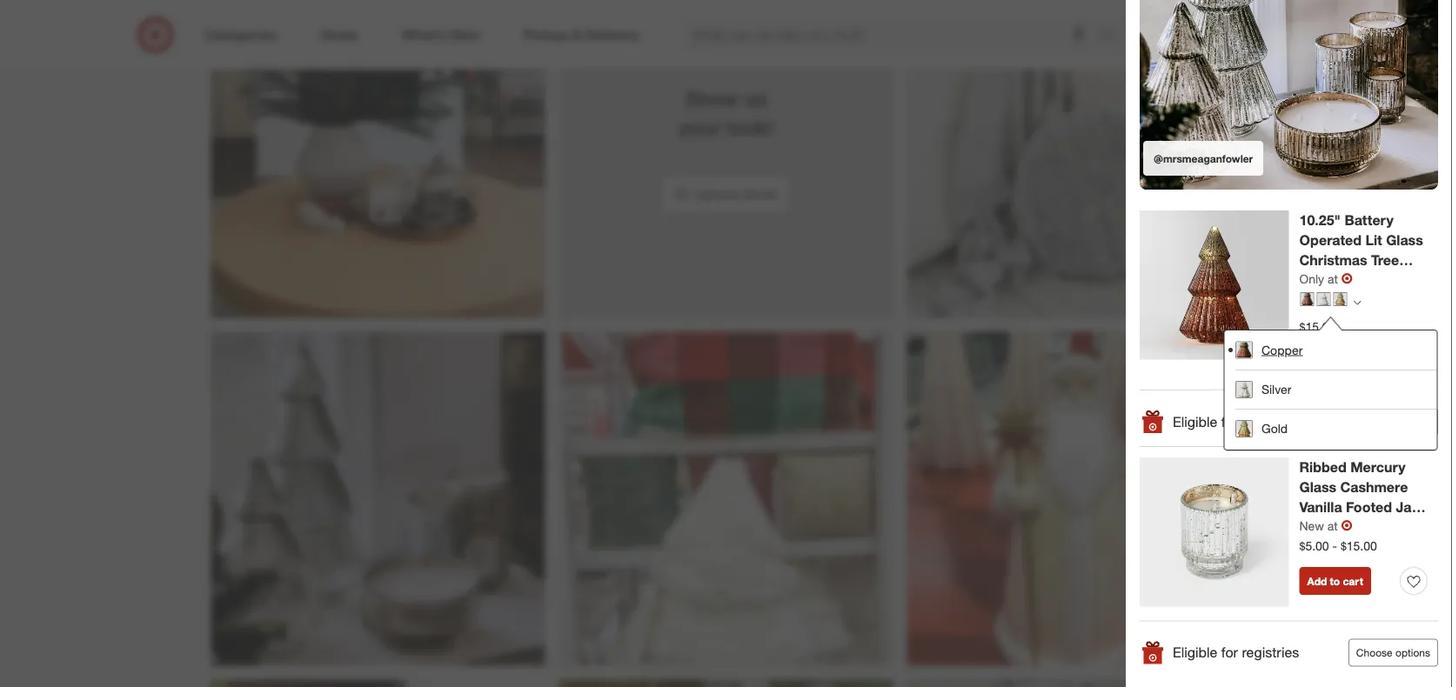 Task type: describe. For each thing, give the bounding box(es) containing it.
add to cart button
[[1300, 568, 1372, 596]]

candle
[[1300, 519, 1346, 536]]

@mrsmeaganfowler
[[1154, 152, 1254, 165]]

glass inside "10.25" battery operated lit glass christmas tree figurine - wondershop™"
[[1387, 232, 1424, 249]]

17
[[1302, 18, 1311, 29]]

gold image
[[1334, 293, 1348, 307]]

1 horizontal spatial user image by @mrsmeaganfowler image
[[1140, 0, 1439, 190]]

gold
[[1262, 421, 1288, 437]]

1 user image by @jamielynn636 image from the left
[[559, 332, 893, 666]]

glass inside ribbed mercury glass cashmere vanilla footed jar candle silver - threshold™
[[1300, 479, 1337, 496]]

10.25"
[[1300, 212, 1341, 229]]

battery
[[1345, 212, 1394, 229]]

look!
[[727, 115, 773, 139]]

gold link
[[1235, 409, 1453, 448]]

copper link
[[1235, 331, 1453, 370]]

user image by @style_and_grace_interiors image
[[559, 680, 893, 688]]

0 horizontal spatial silver
[[1262, 382, 1292, 397]]

¬ for candle
[[1342, 518, 1353, 535]]

user image by @m_designsco image
[[211, 680, 545, 688]]

eligible for ribbed mercury glass cashmere vanilla footed jar candle silver - threshold™
[[1173, 645, 1218, 662]]

eligible for registries for ribbed mercury glass cashmere vanilla footed jar candle silver - threshold™
[[1173, 645, 1300, 662]]

- inside "10.25" battery operated lit glass christmas tree figurine - wondershop™"
[[1358, 272, 1363, 289]]

only at ¬
[[1300, 271, 1353, 288]]

all colors image
[[1354, 299, 1362, 307]]

registries for 10.25" battery operated lit glass christmas tree figurine - wondershop™
[[1242, 414, 1300, 431]]

photo
[[743, 185, 779, 202]]

10.25" battery operated lit glass christmas tree figurine - wondershop™ link
[[1300, 211, 1428, 309]]

footed
[[1346, 499, 1393, 516]]

for for 10.25" battery operated lit glass christmas tree figurine - wondershop™
[[1222, 414, 1238, 431]]

upload
[[694, 185, 739, 202]]

copper
[[1262, 343, 1303, 358]]

show us your look!
[[679, 86, 773, 139]]

17 link
[[1280, 16, 1318, 54]]

eligible for 10.25" battery operated lit glass christmas tree figurine - wondershop™
[[1173, 414, 1218, 431]]

search
[[1091, 28, 1133, 45]]

silver image
[[1317, 293, 1331, 307]]

us
[[744, 86, 767, 110]]

$5.00
[[1300, 539, 1330, 554]]

new at ¬
[[1300, 518, 1353, 535]]

choose options button
[[1349, 640, 1439, 668]]

options
[[1396, 647, 1431, 660]]

choose options
[[1357, 647, 1431, 660]]

new
[[1300, 519, 1324, 534]]

all colors element
[[1354, 297, 1362, 307]]

registries for ribbed mercury glass cashmere vanilla footed jar candle silver - threshold™
[[1242, 645, 1300, 662]]

user image by @bloomintobeautiful image
[[907, 0, 1242, 318]]

10.25" battery operated lit glass christmas tree figurine - wondershop™ image
[[1140, 211, 1289, 360]]

¬ for figurine
[[1342, 271, 1353, 288]]



Task type: locate. For each thing, give the bounding box(es) containing it.
0 horizontal spatial $15.00
[[1300, 319, 1336, 335]]

2 eligible from the top
[[1173, 645, 1218, 662]]

¬ up the $5.00 - $15.00
[[1342, 518, 1353, 535]]

lit
[[1366, 232, 1383, 249]]

operated
[[1300, 232, 1362, 249]]

christmas
[[1300, 252, 1368, 269]]

silver link
[[1235, 370, 1453, 409]]

at down christmas
[[1328, 272, 1338, 287]]

vanilla
[[1300, 499, 1343, 516]]

glass
[[1387, 232, 1424, 249], [1300, 479, 1337, 496]]

upload photo button
[[662, 175, 791, 213]]

0 vertical spatial at
[[1328, 272, 1338, 287]]

0 vertical spatial silver
[[1262, 382, 1292, 397]]

cashmere
[[1341, 479, 1409, 496]]

- up all colors element
[[1358, 272, 1363, 289]]

- inside ribbed mercury glass cashmere vanilla footed jar candle silver - threshold™
[[1391, 519, 1396, 536]]

2 user image by @jamielynn636 image from the left
[[907, 332, 1242, 666]]

1 registries from the top
[[1242, 414, 1300, 431]]

1 for from the top
[[1222, 414, 1238, 431]]

$15.00 up cart
[[1341, 539, 1378, 554]]

eligible for registries
[[1173, 414, 1300, 431], [1173, 645, 1300, 662]]

1 ¬ from the top
[[1342, 271, 1353, 288]]

2 registries from the top
[[1242, 645, 1300, 662]]

What can we help you find? suggestions appear below search field
[[682, 16, 1104, 54]]

eligible
[[1173, 414, 1218, 431], [1173, 645, 1218, 662]]

1 vertical spatial for
[[1222, 645, 1238, 662]]

1 horizontal spatial -
[[1358, 272, 1363, 289]]

eligible for registries for 10.25" battery operated lit glass christmas tree figurine - wondershop™
[[1173, 414, 1300, 431]]

2 ¬ from the top
[[1342, 518, 1353, 535]]

registries
[[1242, 414, 1300, 431], [1242, 645, 1300, 662]]

1 eligible for registries from the top
[[1173, 414, 1300, 431]]

to
[[1330, 575, 1340, 588]]

0 vertical spatial eligible for registries
[[1173, 414, 1300, 431]]

add
[[1308, 575, 1328, 588]]

user image by @jamielynn636 image
[[559, 332, 893, 666], [907, 332, 1242, 666]]

1 horizontal spatial $15.00
[[1341, 539, 1378, 554]]

figurine
[[1300, 272, 1354, 289]]

glass up tree
[[1387, 232, 1424, 249]]

$15.00 down silver icon
[[1300, 319, 1336, 335]]

- down footed
[[1391, 519, 1396, 536]]

2 eligible for registries from the top
[[1173, 645, 1300, 662]]

at for figurine
[[1328, 272, 1338, 287]]

ribbed mercury glass cashmere vanilla footed jar candle silver - threshold™ image
[[1140, 458, 1289, 608]]

your
[[679, 115, 721, 139]]

-
[[1358, 272, 1363, 289], [1391, 519, 1396, 536], [1333, 539, 1338, 554]]

¬
[[1342, 271, 1353, 288], [1342, 518, 1353, 535]]

1 vertical spatial eligible for registries
[[1173, 645, 1300, 662]]

choose
[[1357, 647, 1393, 660]]

1 horizontal spatial silver
[[1350, 519, 1387, 536]]

for
[[1222, 414, 1238, 431], [1222, 645, 1238, 662]]

search button
[[1091, 16, 1133, 57]]

wondershop™
[[1300, 292, 1391, 309]]

show
[[686, 86, 739, 110]]

glass up vanilla
[[1300, 479, 1337, 496]]

silver inside ribbed mercury glass cashmere vanilla footed jar candle silver - threshold™
[[1350, 519, 1387, 536]]

0 vertical spatial registries
[[1242, 414, 1300, 431]]

$5.00 - $15.00
[[1300, 539, 1378, 554]]

cart
[[1343, 575, 1364, 588]]

tree
[[1372, 252, 1400, 269]]

ribbed
[[1300, 460, 1347, 477]]

0 horizontal spatial -
[[1333, 539, 1338, 554]]

threshold™
[[1300, 539, 1374, 556]]

silver
[[1262, 382, 1292, 397], [1350, 519, 1387, 536]]

- right the $5.00
[[1333, 539, 1338, 554]]

at up the $5.00 - $15.00
[[1328, 519, 1338, 534]]

upload photo
[[694, 185, 779, 202]]

1 vertical spatial eligible
[[1173, 645, 1218, 662]]

$15.00
[[1300, 319, 1336, 335], [1341, 539, 1378, 554]]

0 vertical spatial eligible
[[1173, 414, 1218, 431]]

1 eligible from the top
[[1173, 414, 1218, 431]]

1 vertical spatial user image by @mrsmeaganfowler image
[[211, 332, 545, 666]]

0 horizontal spatial user image by @mrsmeaganfowler image
[[211, 332, 545, 666]]

mercury
[[1351, 460, 1406, 477]]

for for ribbed mercury glass cashmere vanilla footed jar candle silver - threshold™
[[1222, 645, 1238, 662]]

jar
[[1396, 499, 1418, 516]]

1 horizontal spatial user image by @jamielynn636 image
[[907, 332, 1242, 666]]

copper image
[[1301, 293, 1315, 307]]

user image by @mrsmeaganfowler image
[[1140, 0, 1439, 190], [211, 332, 545, 666]]

0 vertical spatial for
[[1222, 414, 1238, 431]]

1 vertical spatial silver
[[1350, 519, 1387, 536]]

1 vertical spatial $15.00
[[1341, 539, 1378, 554]]

at
[[1328, 272, 1338, 287], [1328, 519, 1338, 534]]

0 vertical spatial $15.00
[[1300, 319, 1336, 335]]

at inside only at ¬
[[1328, 272, 1338, 287]]

user image by @lizdeck93 image
[[211, 0, 545, 318]]

1 vertical spatial at
[[1328, 519, 1338, 534]]

0 horizontal spatial glass
[[1300, 479, 1337, 496]]

0 horizontal spatial user image by @jamielynn636 image
[[559, 332, 893, 666]]

2 at from the top
[[1328, 519, 1338, 534]]

1 horizontal spatial glass
[[1387, 232, 1424, 249]]

at inside new at ¬
[[1328, 519, 1338, 534]]

only
[[1300, 272, 1325, 287]]

1 vertical spatial ¬
[[1342, 518, 1353, 535]]

@mrsmeaganfowler button
[[1140, 0, 1439, 190]]

@mrsmeaganfowler link
[[1140, 0, 1439, 190]]

1 vertical spatial glass
[[1300, 479, 1337, 496]]

silver up gold
[[1262, 382, 1292, 397]]

user image by @leisurelambie image
[[907, 680, 1242, 688]]

ribbed mercury glass cashmere vanilla footed jar candle silver - threshold™
[[1300, 460, 1418, 556]]

silver down footed
[[1350, 519, 1387, 536]]

0 vertical spatial -
[[1358, 272, 1363, 289]]

0 vertical spatial ¬
[[1342, 271, 1353, 288]]

2 horizontal spatial -
[[1391, 519, 1396, 536]]

add to cart
[[1308, 575, 1364, 588]]

1 at from the top
[[1328, 272, 1338, 287]]

2 vertical spatial -
[[1333, 539, 1338, 554]]

10.25" battery operated lit glass christmas tree figurine - wondershop™
[[1300, 212, 1424, 309]]

2 for from the top
[[1222, 645, 1238, 662]]

0 vertical spatial glass
[[1387, 232, 1424, 249]]

¬ up wondershop™
[[1342, 271, 1353, 288]]

1 vertical spatial -
[[1391, 519, 1396, 536]]

at for candle
[[1328, 519, 1338, 534]]

1 vertical spatial registries
[[1242, 645, 1300, 662]]

ribbed mercury glass cashmere vanilla footed jar candle silver - threshold™ link
[[1300, 458, 1428, 556]]

0 vertical spatial user image by @mrsmeaganfowler image
[[1140, 0, 1439, 190]]



Task type: vqa. For each thing, say whether or not it's contained in the screenshot.
Find Stores
no



